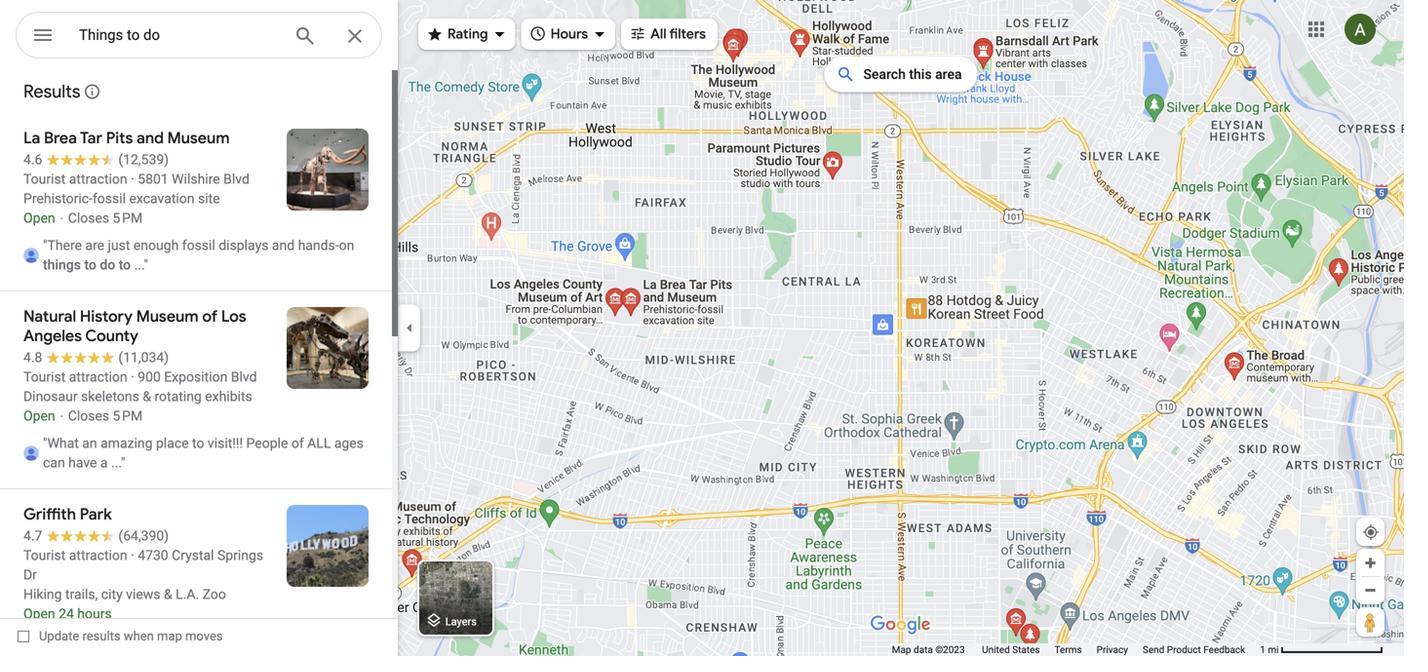 Task type: locate. For each thing, give the bounding box(es) containing it.

[[629, 23, 647, 44]]

footer containing map data ©2023
[[892, 644, 1260, 656]]

 button
[[16, 12, 70, 62]]

hours
[[551, 25, 588, 43]]

results for things to do feed
[[0, 68, 398, 656]]

 all filters
[[629, 23, 706, 44]]

this
[[909, 66, 932, 82]]


[[31, 21, 55, 49]]

map
[[892, 644, 912, 656]]

collapse side panel image
[[399, 318, 420, 339]]

product
[[1167, 644, 1201, 656]]

None field
[[79, 23, 278, 47]]

map
[[157, 629, 182, 644]]

show street view coverage image
[[1357, 608, 1385, 637]]

layers
[[446, 616, 477, 628]]

Things to do field
[[16, 12, 382, 60]]

privacy button
[[1097, 644, 1128, 656]]

 rating
[[426, 23, 488, 44]]

feedback
[[1204, 644, 1246, 656]]

 search field
[[16, 12, 382, 62]]

send product feedback button
[[1143, 644, 1246, 656]]

zoom out image
[[1364, 583, 1378, 598]]

1
[[1260, 644, 1266, 656]]


[[529, 23, 547, 44]]

footer
[[892, 644, 1260, 656]]

united
[[982, 644, 1010, 656]]

1 mi
[[1260, 644, 1279, 656]]

google account: angela cha  
(angela.cha@adept.ai) image
[[1345, 14, 1376, 45]]

1 mi button
[[1260, 644, 1384, 656]]

results
[[23, 80, 80, 103]]


[[426, 23, 444, 44]]

mi
[[1268, 644, 1279, 656]]

map data ©2023
[[892, 644, 968, 656]]



Task type: vqa. For each thing, say whether or not it's contained in the screenshot.
1
yes



Task type: describe. For each thing, give the bounding box(es) containing it.
search
[[864, 66, 906, 82]]

area
[[936, 66, 962, 82]]

data
[[914, 644, 933, 656]]

terms
[[1055, 644, 1082, 656]]

all
[[651, 25, 667, 43]]

google maps element
[[0, 0, 1405, 656]]

Update results when map moves checkbox
[[18, 624, 223, 649]]

results
[[82, 629, 121, 644]]

send product feedback
[[1143, 644, 1246, 656]]

©2023
[[936, 644, 965, 656]]

search this area
[[864, 66, 962, 82]]

update
[[39, 629, 79, 644]]

rating
[[448, 25, 488, 43]]

learn more about legal disclosure regarding public reviews on google maps image
[[83, 83, 101, 100]]

filters
[[670, 25, 706, 43]]

united states button
[[982, 644, 1040, 656]]

terms button
[[1055, 644, 1082, 656]]

moves
[[185, 629, 223, 644]]

send
[[1143, 644, 1165, 656]]

states
[[1013, 644, 1040, 656]]

update results when map moves
[[39, 629, 223, 644]]

search this area button
[[825, 57, 978, 92]]

none field inside things to do field
[[79, 23, 278, 47]]

when
[[124, 629, 154, 644]]

privacy
[[1097, 644, 1128, 656]]

zoom in image
[[1364, 556, 1378, 571]]

show your location image
[[1363, 524, 1380, 541]]

 hours
[[529, 23, 588, 44]]

footer inside google maps element
[[892, 644, 1260, 656]]

united states
[[982, 644, 1040, 656]]



